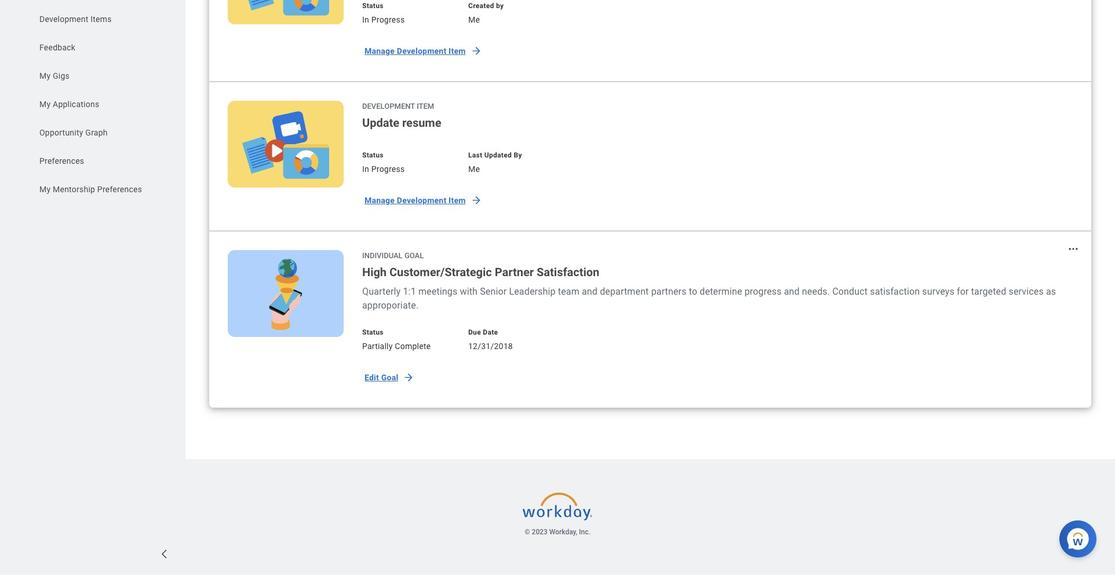 Task type: describe. For each thing, give the bounding box(es) containing it.
applications
[[53, 100, 99, 109]]

due
[[468, 329, 481, 337]]

items
[[91, 14, 112, 24]]

my mentorship preferences link
[[38, 184, 157, 195]]

1 vertical spatial preferences
[[97, 185, 142, 194]]

my mentorship preferences
[[39, 185, 142, 194]]

meetings
[[418, 286, 458, 297]]

development items
[[39, 14, 112, 24]]

with
[[460, 286, 478, 297]]

item for middle arrow right icon
[[449, 196, 466, 205]]

updated
[[484, 151, 512, 159]]

satisfaction
[[870, 286, 920, 297]]

partially
[[362, 342, 393, 351]]

senior
[[480, 286, 507, 297]]

edit goal
[[365, 373, 398, 383]]

created by me
[[468, 2, 504, 24]]

my for my gigs
[[39, 71, 51, 81]]

feedback link
[[38, 42, 157, 53]]

me inside last updated by me
[[468, 165, 480, 174]]

©
[[525, 529, 530, 537]]

in for by
[[362, 165, 369, 174]]

individual
[[362, 252, 403, 260]]

development inside development item update resume
[[362, 102, 415, 111]]

created
[[468, 2, 494, 10]]

partners
[[651, 286, 687, 297]]

targeted
[[971, 286, 1007, 297]]

high
[[362, 266, 387, 279]]

feedback
[[39, 43, 75, 52]]

chevron left image
[[159, 549, 170, 561]]

preferences link
[[38, 155, 157, 167]]

mentorship
[[53, 185, 95, 194]]

complete
[[395, 342, 431, 351]]

as
[[1046, 286, 1056, 297]]

2 manage development item button from the top
[[358, 189, 487, 212]]

2 and from the left
[[784, 286, 800, 297]]

progress for by
[[371, 165, 405, 174]]

manage for second manage development item button from the bottom of the page
[[365, 46, 395, 56]]

satisfaction
[[537, 266, 600, 279]]

update
[[362, 116, 399, 130]]

1 manage development item from the top
[[365, 46, 466, 56]]

© 2023 workday, inc.
[[525, 529, 591, 537]]

item for topmost arrow right icon
[[449, 46, 466, 56]]

resume
[[402, 116, 441, 130]]

2023
[[532, 529, 548, 537]]

list containing development items
[[0, 13, 186, 198]]

me inside created by me
[[468, 15, 480, 24]]



Task type: locate. For each thing, give the bounding box(es) containing it.
0 vertical spatial manage
[[365, 46, 395, 56]]

gigs
[[53, 71, 70, 81]]

2 manage from the top
[[365, 196, 395, 205]]

arrow right image down created by me
[[470, 45, 482, 57]]

graph
[[85, 128, 108, 137]]

preferences down preferences link
[[97, 185, 142, 194]]

me down created
[[468, 15, 480, 24]]

2 status in progress from the top
[[362, 151, 405, 174]]

1 vertical spatial me
[[468, 165, 480, 174]]

0 horizontal spatial and
[[582, 286, 598, 297]]

1 vertical spatial status in progress
[[362, 151, 405, 174]]

2 status from the top
[[362, 151, 384, 159]]

0 vertical spatial me
[[468, 15, 480, 24]]

2 vertical spatial my
[[39, 185, 51, 194]]

manage development item
[[365, 46, 466, 56], [365, 196, 466, 205]]

0 vertical spatial arrow right image
[[470, 45, 482, 57]]

1 my from the top
[[39, 71, 51, 81]]

workday assistant region
[[1060, 517, 1101, 558]]

development item update resume
[[362, 102, 441, 130]]

0 vertical spatial status in progress
[[362, 2, 405, 24]]

status partially complete
[[362, 329, 431, 351]]

region containing development items
[[0, 0, 186, 576]]

1 horizontal spatial preferences
[[97, 185, 142, 194]]

goal right "edit"
[[381, 373, 398, 383]]

1 vertical spatial item
[[417, 102, 434, 111]]

my left gigs
[[39, 71, 51, 81]]

workday,
[[549, 529, 577, 537]]

related actions image
[[1068, 243, 1079, 255]]

services
[[1009, 286, 1044, 297]]

status for 12/31/2018
[[362, 329, 384, 337]]

manage
[[365, 46, 395, 56], [365, 196, 395, 205]]

my for my applications
[[39, 100, 51, 109]]

last
[[468, 151, 483, 159]]

0 vertical spatial in
[[362, 15, 369, 24]]

to
[[689, 286, 698, 297]]

department
[[600, 286, 649, 297]]

status in progress for by
[[362, 151, 405, 174]]

high customer/strategic partner satisfaction
[[362, 266, 600, 279]]

1 vertical spatial status
[[362, 151, 384, 159]]

2 progress from the top
[[371, 165, 405, 174]]

arrow right image
[[470, 45, 482, 57], [470, 195, 482, 206], [403, 372, 415, 384]]

2 me from the top
[[468, 165, 480, 174]]

my applications
[[39, 100, 99, 109]]

region
[[0, 0, 186, 576]]

status inside status partially complete
[[362, 329, 384, 337]]

and right the team
[[582, 286, 598, 297]]

1 vertical spatial manage development item
[[365, 196, 466, 205]]

my for my mentorship preferences
[[39, 185, 51, 194]]

1 progress from the top
[[371, 15, 405, 24]]

edit goal button
[[358, 366, 419, 390]]

goal inside "button"
[[381, 373, 398, 383]]

my inside 'link'
[[39, 71, 51, 81]]

my gigs
[[39, 71, 70, 81]]

goal for individual goal
[[405, 252, 424, 260]]

2 vertical spatial arrow right image
[[403, 372, 415, 384]]

my
[[39, 71, 51, 81], [39, 100, 51, 109], [39, 185, 51, 194]]

status for by
[[362, 151, 384, 159]]

0 vertical spatial preferences
[[39, 157, 84, 166]]

item inside development item update resume
[[417, 102, 434, 111]]

status for me
[[362, 2, 384, 10]]

0 vertical spatial progress
[[371, 15, 405, 24]]

12/31/2018
[[468, 342, 513, 351]]

arrow right image down last updated by me
[[470, 195, 482, 206]]

0 horizontal spatial goal
[[381, 373, 398, 383]]

0 vertical spatial item
[[449, 46, 466, 56]]

3 status from the top
[[362, 329, 384, 337]]

1 in from the top
[[362, 15, 369, 24]]

1 and from the left
[[582, 286, 598, 297]]

1 status in progress from the top
[[362, 2, 405, 24]]

status in progress
[[362, 2, 405, 24], [362, 151, 405, 174]]

2 manage development item from the top
[[365, 196, 466, 205]]

1:1
[[403, 286, 416, 297]]

1 manage development item button from the top
[[358, 39, 487, 63]]

and
[[582, 286, 598, 297], [784, 286, 800, 297]]

due date 12/31/2018
[[468, 329, 513, 351]]

0 vertical spatial manage development item button
[[358, 39, 487, 63]]

1 vertical spatial arrow right image
[[470, 195, 482, 206]]

development
[[39, 14, 88, 24], [397, 46, 447, 56], [362, 102, 415, 111], [397, 196, 447, 205]]

goal
[[405, 252, 424, 260], [381, 373, 398, 383]]

1 horizontal spatial and
[[784, 286, 800, 297]]

0 horizontal spatial preferences
[[39, 157, 84, 166]]

partner
[[495, 266, 534, 279]]

individual goal
[[362, 252, 424, 260]]

progress
[[371, 15, 405, 24], [371, 165, 405, 174]]

1 vertical spatial progress
[[371, 165, 405, 174]]

0 vertical spatial my
[[39, 71, 51, 81]]

quarterly 1:1 meetings with senior leadership team and department partners to determine progress and needs. conduct satisfaction surveys for targeted services as approporiate.
[[362, 286, 1056, 311]]

1 me from the top
[[468, 15, 480, 24]]

manage for 1st manage development item button from the bottom
[[365, 196, 395, 205]]

logo image
[[523, 488, 592, 527]]

quarterly
[[362, 286, 401, 297]]

1 vertical spatial goal
[[381, 373, 398, 383]]

approporiate.
[[362, 300, 419, 311]]

preferences down opportunity
[[39, 157, 84, 166]]

goal up customer/strategic
[[405, 252, 424, 260]]

determine
[[700, 286, 742, 297]]

by
[[514, 151, 522, 159]]

my left "mentorship"
[[39, 185, 51, 194]]

leadership
[[509, 286, 556, 297]]

1 vertical spatial in
[[362, 165, 369, 174]]

manage development item button
[[358, 39, 487, 63], [358, 189, 487, 212]]

in for me
[[362, 15, 369, 24]]

my down my gigs
[[39, 100, 51, 109]]

me
[[468, 15, 480, 24], [468, 165, 480, 174]]

3 my from the top
[[39, 185, 51, 194]]

for
[[957, 286, 969, 297]]

team
[[558, 286, 580, 297]]

progress
[[745, 286, 782, 297]]

needs.
[[802, 286, 830, 297]]

status
[[362, 2, 384, 10], [362, 151, 384, 159], [362, 329, 384, 337]]

2 my from the top
[[39, 100, 51, 109]]

customer/strategic
[[390, 266, 492, 279]]

last updated by me
[[468, 151, 522, 174]]

by
[[496, 2, 504, 10]]

arrow right image inside edit goal "button"
[[403, 372, 415, 384]]

development items link
[[38, 13, 157, 25]]

2 in from the top
[[362, 165, 369, 174]]

1 vertical spatial manage development item button
[[358, 189, 487, 212]]

edit
[[365, 373, 379, 383]]

0 vertical spatial manage development item
[[365, 46, 466, 56]]

progress for me
[[371, 15, 405, 24]]

goal for edit goal
[[381, 373, 398, 383]]

and left needs.
[[784, 286, 800, 297]]

my gigs link
[[38, 70, 157, 82]]

2 vertical spatial item
[[449, 196, 466, 205]]

status in progress for me
[[362, 2, 405, 24]]

surveys
[[922, 286, 955, 297]]

development inside list
[[39, 14, 88, 24]]

conduct
[[833, 286, 868, 297]]

2 vertical spatial status
[[362, 329, 384, 337]]

arrow right image right "edit goal"
[[403, 372, 415, 384]]

1 status from the top
[[362, 2, 384, 10]]

date
[[483, 329, 498, 337]]

inc.
[[579, 529, 591, 537]]

0 vertical spatial status
[[362, 2, 384, 10]]

my applications link
[[38, 99, 157, 110]]

list
[[0, 13, 186, 198]]

item
[[449, 46, 466, 56], [417, 102, 434, 111], [449, 196, 466, 205]]

1 vertical spatial my
[[39, 100, 51, 109]]

opportunity
[[39, 128, 83, 137]]

opportunity graph link
[[38, 127, 157, 139]]

me down last
[[468, 165, 480, 174]]

1 manage from the top
[[365, 46, 395, 56]]

1 horizontal spatial goal
[[405, 252, 424, 260]]

opportunity graph
[[39, 128, 108, 137]]

preferences
[[39, 157, 84, 166], [97, 185, 142, 194]]

in
[[362, 15, 369, 24], [362, 165, 369, 174]]

0 vertical spatial goal
[[405, 252, 424, 260]]

1 vertical spatial manage
[[365, 196, 395, 205]]



Task type: vqa. For each thing, say whether or not it's contained in the screenshot.
the rightmost Goal
yes



